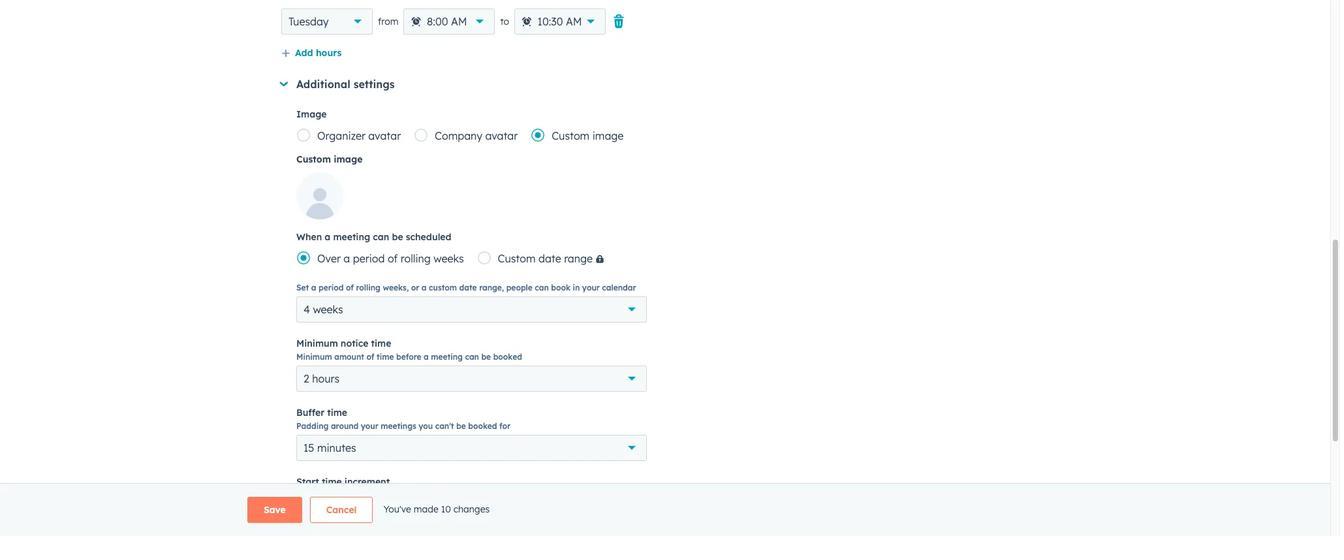 Task type: describe. For each thing, give the bounding box(es) containing it.
1 vertical spatial can
[[535, 283, 549, 292]]

0 vertical spatial can
[[373, 231, 389, 243]]

or
[[411, 283, 419, 292]]

a inside minimum notice time minimum amount of time before a meeting can be booked
[[424, 352, 429, 362]]

a for when
[[325, 231, 331, 243]]

set inside start time increment set the frequency of your meetings start times.
[[297, 490, 309, 500]]

settings
[[354, 78, 395, 91]]

minutes for increment
[[317, 511, 356, 524]]

company avatar
[[435, 129, 518, 142]]

8:00 am
[[427, 15, 467, 28]]

custom
[[429, 283, 457, 292]]

10:30 am
[[538, 15, 582, 28]]

1 horizontal spatial image
[[593, 129, 624, 142]]

save button
[[248, 497, 302, 523]]

additional
[[297, 78, 351, 91]]

buffer
[[297, 407, 325, 418]]

set a period of rolling weeks, or a custom date range, people can book in your calendar
[[297, 283, 636, 292]]

image element
[[297, 125, 647, 146]]

hours for add hours
[[316, 47, 342, 59]]

in
[[573, 283, 580, 292]]

8:00
[[427, 15, 448, 28]]

add
[[295, 47, 313, 59]]

rolling for weeks,
[[356, 283, 381, 292]]

am for 8:00 am
[[451, 15, 467, 28]]

times.
[[456, 490, 479, 500]]

1 minimum from the top
[[297, 337, 338, 349]]

time inside start time increment set the frequency of your meetings start times.
[[322, 476, 342, 488]]

additional settings button
[[279, 78, 647, 91]]

organizer
[[317, 129, 366, 142]]

you've
[[384, 503, 411, 515]]

scheduled
[[406, 231, 452, 243]]

4
[[304, 303, 310, 316]]

add hours
[[295, 47, 342, 59]]

book
[[551, 283, 571, 292]]

custom date range
[[498, 252, 593, 265]]

minimum notice time minimum amount of time before a meeting can be booked
[[297, 337, 522, 362]]

range,
[[479, 283, 504, 292]]

date inside when a meeting can be scheduled element
[[539, 252, 561, 265]]

page section element
[[216, 497, 1115, 523]]

a for set
[[311, 283, 316, 292]]

15 for buffer
[[304, 441, 314, 454]]

notice
[[341, 337, 369, 349]]

15 for start
[[304, 511, 314, 524]]

avatar for organizer avatar
[[369, 129, 401, 142]]

15 minutes for increment
[[304, 511, 356, 524]]

made
[[414, 503, 439, 515]]

weeks,
[[383, 283, 409, 292]]

custom inside when a meeting can be scheduled element
[[498, 252, 536, 265]]

2 hours button
[[297, 366, 647, 392]]

padding
[[297, 421, 329, 431]]

when a meeting can be scheduled
[[297, 231, 452, 243]]

rolling for weeks
[[401, 252, 431, 265]]

period for over
[[353, 252, 385, 265]]

your inside buffer time padding around your meetings you can't be booked for
[[361, 421, 379, 431]]

the
[[311, 490, 324, 500]]

for
[[500, 421, 511, 431]]

booked inside minimum notice time minimum amount of time before a meeting can be booked
[[494, 352, 522, 362]]

can inside minimum notice time minimum amount of time before a meeting can be booked
[[465, 352, 479, 362]]

meeting inside minimum notice time minimum amount of time before a meeting can be booked
[[431, 352, 463, 362]]

0 horizontal spatial meeting
[[333, 231, 370, 243]]

of inside start time increment set the frequency of your meetings start times.
[[367, 490, 375, 500]]

tuesday
[[289, 15, 329, 28]]

to
[[501, 15, 509, 27]]



Task type: locate. For each thing, give the bounding box(es) containing it.
2 horizontal spatial custom
[[552, 129, 590, 142]]

a for over
[[344, 252, 350, 265]]

calendar
[[602, 283, 636, 292]]

time up around
[[327, 407, 348, 418]]

before
[[396, 352, 422, 362]]

15 down the
[[304, 511, 314, 524]]

meeting up over at top left
[[333, 231, 370, 243]]

minimum down 4 weeks
[[297, 337, 338, 349]]

1 horizontal spatial avatar
[[486, 129, 518, 142]]

10:30
[[538, 15, 563, 28]]

hours
[[316, 47, 342, 59], [312, 372, 340, 385]]

your right in
[[582, 283, 600, 292]]

people
[[507, 283, 533, 292]]

start time increment set the frequency of your meetings start times.
[[297, 476, 479, 500]]

0 vertical spatial custom
[[552, 129, 590, 142]]

avatar right organizer
[[369, 129, 401, 142]]

minimum
[[297, 337, 338, 349], [297, 352, 332, 362]]

1 vertical spatial hours
[[312, 372, 340, 385]]

minutes down around
[[317, 441, 356, 454]]

edit button
[[297, 172, 365, 224]]

rolling down the scheduled
[[401, 252, 431, 265]]

2 minimum from the top
[[297, 352, 332, 362]]

0 horizontal spatial avatar
[[369, 129, 401, 142]]

set down "start"
[[297, 490, 309, 500]]

meetings inside start time increment set the frequency of your meetings start times.
[[397, 490, 433, 500]]

caret image
[[280, 82, 288, 86]]

custom image
[[552, 129, 624, 142], [297, 153, 363, 165]]

can
[[373, 231, 389, 243], [535, 283, 549, 292], [465, 352, 479, 362]]

rolling inside when a meeting can be scheduled element
[[401, 252, 431, 265]]

when a meeting can be scheduled element
[[297, 247, 647, 269]]

time
[[371, 337, 391, 349], [377, 352, 394, 362], [327, 407, 348, 418], [322, 476, 342, 488]]

of inside minimum notice time minimum amount of time before a meeting can be booked
[[367, 352, 375, 362]]

0 vertical spatial be
[[392, 231, 403, 243]]

0 vertical spatial minimum
[[297, 337, 338, 349]]

15 down padding
[[304, 441, 314, 454]]

hours right 2
[[312, 372, 340, 385]]

meetings inside buffer time padding around your meetings you can't be booked for
[[381, 421, 416, 431]]

0 vertical spatial set
[[297, 283, 309, 292]]

1 vertical spatial period
[[319, 283, 344, 292]]

custom inside image element
[[552, 129, 590, 142]]

2 am from the left
[[566, 15, 582, 28]]

be inside buffer time padding around your meetings you can't be booked for
[[457, 421, 466, 431]]

custom
[[552, 129, 590, 142], [297, 153, 331, 165], [498, 252, 536, 265]]

am right 10:30
[[566, 15, 582, 28]]

your
[[582, 283, 600, 292], [361, 421, 379, 431], [377, 490, 395, 500]]

add hours button
[[281, 45, 342, 62]]

date left range at left
[[539, 252, 561, 265]]

avatar for company avatar
[[486, 129, 518, 142]]

start
[[297, 476, 319, 488]]

1 horizontal spatial custom
[[498, 252, 536, 265]]

meetings left you
[[381, 421, 416, 431]]

avatar
[[369, 129, 401, 142], [486, 129, 518, 142]]

0 horizontal spatial am
[[451, 15, 467, 28]]

2 15 from the top
[[304, 511, 314, 524]]

save
[[264, 504, 286, 516]]

2
[[304, 372, 309, 385]]

meeting up 2 hours popup button
[[431, 352, 463, 362]]

1 15 from the top
[[304, 441, 314, 454]]

period for set
[[319, 283, 344, 292]]

hours inside 2 hours popup button
[[312, 372, 340, 385]]

0 vertical spatial image
[[593, 129, 624, 142]]

15 minutes down the
[[304, 511, 356, 524]]

1 vertical spatial 15
[[304, 511, 314, 524]]

15 minutes for padding
[[304, 441, 356, 454]]

0 vertical spatial 15 minutes button
[[297, 435, 647, 461]]

0 horizontal spatial weeks
[[313, 303, 343, 316]]

1 set from the top
[[297, 283, 309, 292]]

15 minutes button
[[297, 435, 647, 461], [297, 504, 647, 530]]

a up 4 weeks
[[311, 283, 316, 292]]

of down "increment"
[[367, 490, 375, 500]]

am
[[451, 15, 467, 28], [566, 15, 582, 28]]

period up 4 weeks
[[319, 283, 344, 292]]

date
[[539, 252, 561, 265], [460, 283, 477, 292]]

15 minutes button down times.
[[297, 504, 647, 530]]

2 15 minutes button from the top
[[297, 504, 647, 530]]

0 vertical spatial 15
[[304, 441, 314, 454]]

of down 'when a meeting can be scheduled'
[[388, 252, 398, 265]]

0 vertical spatial rolling
[[401, 252, 431, 265]]

set up 4
[[297, 283, 309, 292]]

2 vertical spatial be
[[457, 421, 466, 431]]

minutes for padding
[[317, 441, 356, 454]]

0 horizontal spatial be
[[392, 231, 403, 243]]

company
[[435, 129, 483, 142]]

2 15 minutes from the top
[[304, 511, 356, 524]]

2 vertical spatial custom
[[498, 252, 536, 265]]

0 vertical spatial weeks
[[434, 252, 464, 265]]

15 minutes button for start time increment
[[297, 504, 647, 530]]

weeks inside popup button
[[313, 303, 343, 316]]

0 vertical spatial meeting
[[333, 231, 370, 243]]

1 avatar from the left
[[369, 129, 401, 142]]

period
[[353, 252, 385, 265], [319, 283, 344, 292]]

1 am from the left
[[451, 15, 467, 28]]

0 horizontal spatial date
[[460, 283, 477, 292]]

time right the notice
[[371, 337, 391, 349]]

your right around
[[361, 421, 379, 431]]

be inside minimum notice time minimum amount of time before a meeting can be booked
[[482, 352, 491, 362]]

2 horizontal spatial be
[[482, 352, 491, 362]]

am right 8:00 on the left
[[451, 15, 467, 28]]

1 horizontal spatial period
[[353, 252, 385, 265]]

1 vertical spatial rolling
[[356, 283, 381, 292]]

1 horizontal spatial weeks
[[434, 252, 464, 265]]

time left the before
[[377, 352, 394, 362]]

minimum up 2 hours
[[297, 352, 332, 362]]

increment
[[345, 476, 390, 488]]

time up frequency
[[322, 476, 342, 488]]

0 vertical spatial booked
[[494, 352, 522, 362]]

cancel
[[326, 504, 357, 516]]

0 vertical spatial 15 minutes
[[304, 441, 356, 454]]

period inside when a meeting can be scheduled element
[[353, 252, 385, 265]]

0 vertical spatial meetings
[[381, 421, 416, 431]]

10
[[441, 503, 451, 515]]

booked left for
[[468, 421, 497, 431]]

1 horizontal spatial meeting
[[431, 352, 463, 362]]

over
[[317, 252, 341, 265]]

1 vertical spatial custom
[[297, 153, 331, 165]]

hours for 2 hours
[[312, 372, 340, 385]]

can left book
[[535, 283, 549, 292]]

a
[[325, 231, 331, 243], [344, 252, 350, 265], [311, 283, 316, 292], [422, 283, 427, 292], [424, 352, 429, 362]]

additional settings
[[297, 78, 395, 91]]

organizer avatar
[[317, 129, 401, 142]]

15
[[304, 441, 314, 454], [304, 511, 314, 524]]

0 horizontal spatial custom image
[[297, 153, 363, 165]]

1 vertical spatial custom image
[[297, 153, 363, 165]]

1 vertical spatial meeting
[[431, 352, 463, 362]]

meetings
[[381, 421, 416, 431], [397, 490, 433, 500]]

0 vertical spatial custom image
[[552, 129, 624, 142]]

0 horizontal spatial can
[[373, 231, 389, 243]]

1 vertical spatial booked
[[468, 421, 497, 431]]

a right or
[[422, 283, 427, 292]]

when
[[297, 231, 322, 243]]

rolling
[[401, 252, 431, 265], [356, 283, 381, 292]]

15 minutes down around
[[304, 441, 356, 454]]

be right "can't"
[[457, 421, 466, 431]]

1 horizontal spatial date
[[539, 252, 561, 265]]

15 minutes
[[304, 441, 356, 454], [304, 511, 356, 524]]

1 vertical spatial set
[[297, 490, 309, 500]]

time inside buffer time padding around your meetings you can't be booked for
[[327, 407, 348, 418]]

a right when
[[325, 231, 331, 243]]

1 vertical spatial minutes
[[317, 511, 356, 524]]

1 vertical spatial date
[[460, 283, 477, 292]]

booked up 2 hours popup button
[[494, 352, 522, 362]]

1 vertical spatial 15 minutes
[[304, 511, 356, 524]]

start
[[435, 490, 453, 500]]

2 vertical spatial can
[[465, 352, 479, 362]]

changes
[[454, 503, 490, 515]]

0 vertical spatial minutes
[[317, 441, 356, 454]]

0 vertical spatial date
[[539, 252, 561, 265]]

2 minutes from the top
[[317, 511, 356, 524]]

1 vertical spatial meetings
[[397, 490, 433, 500]]

4 weeks
[[304, 303, 343, 316]]

1 horizontal spatial am
[[566, 15, 582, 28]]

can up 2 hours popup button
[[465, 352, 479, 362]]

15 minutes button down "can't"
[[297, 435, 647, 461]]

frequency
[[326, 490, 365, 500]]

0 vertical spatial hours
[[316, 47, 342, 59]]

weeks down the scheduled
[[434, 252, 464, 265]]

1 vertical spatial your
[[361, 421, 379, 431]]

1 minutes from the top
[[317, 441, 356, 454]]

date up 4 weeks popup button at the bottom left of page
[[460, 283, 477, 292]]

minutes
[[317, 441, 356, 454], [317, 511, 356, 524]]

0 horizontal spatial rolling
[[356, 283, 381, 292]]

a right over at top left
[[344, 252, 350, 265]]

you
[[419, 421, 433, 431]]

of left weeks,
[[346, 283, 354, 292]]

around
[[331, 421, 359, 431]]

4 weeks button
[[297, 296, 647, 322]]

1 15 minutes button from the top
[[297, 435, 647, 461]]

8:00 am button
[[404, 8, 495, 34]]

hours right add
[[316, 47, 342, 59]]

1 horizontal spatial rolling
[[401, 252, 431, 265]]

be up the over a period of rolling weeks
[[392, 231, 403, 243]]

image
[[297, 108, 327, 120]]

a right the before
[[424, 352, 429, 362]]

0 horizontal spatial image
[[334, 153, 363, 165]]

1 horizontal spatial custom image
[[552, 129, 624, 142]]

2 avatar from the left
[[486, 129, 518, 142]]

2 set from the top
[[297, 490, 309, 500]]

1 vertical spatial image
[[334, 153, 363, 165]]

2 horizontal spatial can
[[535, 283, 549, 292]]

1 horizontal spatial be
[[457, 421, 466, 431]]

weeks right 4
[[313, 303, 343, 316]]

meetings up the made
[[397, 490, 433, 500]]

be
[[392, 231, 403, 243], [482, 352, 491, 362], [457, 421, 466, 431]]

1 vertical spatial be
[[482, 352, 491, 362]]

avatar right company
[[486, 129, 518, 142]]

of down the notice
[[367, 352, 375, 362]]

weeks
[[434, 252, 464, 265], [313, 303, 343, 316]]

weeks inside when a meeting can be scheduled element
[[434, 252, 464, 265]]

from
[[378, 15, 399, 27]]

booked
[[494, 352, 522, 362], [468, 421, 497, 431]]

1 vertical spatial weeks
[[313, 303, 343, 316]]

0 vertical spatial your
[[582, 283, 600, 292]]

your up the you've
[[377, 490, 395, 500]]

cancel button
[[310, 497, 373, 523]]

1 horizontal spatial can
[[465, 352, 479, 362]]

0 vertical spatial period
[[353, 252, 385, 265]]

can't
[[435, 421, 454, 431]]

amount
[[335, 352, 364, 362]]

0 horizontal spatial custom
[[297, 153, 331, 165]]

range
[[564, 252, 593, 265]]

can up the over a period of rolling weeks
[[373, 231, 389, 243]]

2 vertical spatial your
[[377, 490, 395, 500]]

0 horizontal spatial period
[[319, 283, 344, 292]]

tuesday button
[[281, 8, 373, 34]]

1 15 minutes from the top
[[304, 441, 356, 454]]

of
[[388, 252, 398, 265], [346, 283, 354, 292], [367, 352, 375, 362], [367, 490, 375, 500]]

meeting
[[333, 231, 370, 243], [431, 352, 463, 362]]

15 minutes button for buffer time
[[297, 435, 647, 461]]

image
[[593, 129, 624, 142], [334, 153, 363, 165]]

you've made 10 changes
[[384, 503, 490, 515]]

custom image inside image element
[[552, 129, 624, 142]]

minutes down frequency
[[317, 511, 356, 524]]

2 hours
[[304, 372, 340, 385]]

1 vertical spatial minimum
[[297, 352, 332, 362]]

be up 2 hours popup button
[[482, 352, 491, 362]]

period down 'when a meeting can be scheduled'
[[353, 252, 385, 265]]

buffer time padding around your meetings you can't be booked for
[[297, 407, 511, 431]]

hours inside add hours button
[[316, 47, 342, 59]]

booked inside buffer time padding around your meetings you can't be booked for
[[468, 421, 497, 431]]

of inside when a meeting can be scheduled element
[[388, 252, 398, 265]]

over a period of rolling weeks
[[317, 252, 464, 265]]

rolling left weeks,
[[356, 283, 381, 292]]

1 vertical spatial 15 minutes button
[[297, 504, 647, 530]]

your inside start time increment set the frequency of your meetings start times.
[[377, 490, 395, 500]]

set
[[297, 283, 309, 292], [297, 490, 309, 500]]

am for 10:30 am
[[566, 15, 582, 28]]

10:30 am button
[[515, 8, 606, 34]]



Task type: vqa. For each thing, say whether or not it's contained in the screenshot.
of in the 'Minimum notice time Minimum amount of time before a meeting can be booked'
yes



